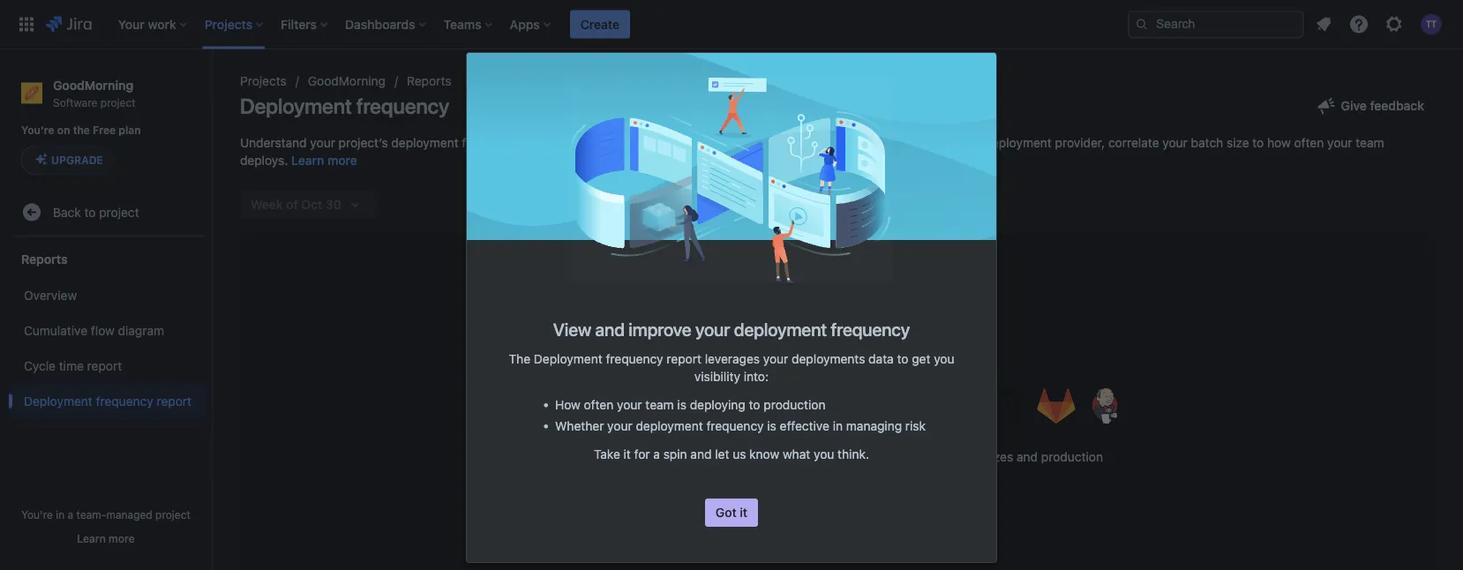 Task type: describe. For each thing, give the bounding box(es) containing it.
got it
[[716, 505, 747, 520]]

us
[[733, 447, 746, 461]]

production inside how often your team is deploying to production whether your deployment frequency is effective in managing risk
[[764, 398, 825, 412]]

the deployment frequency report leverages your deployments data to get you visibility into:
[[509, 352, 954, 384]]

create banner
[[0, 0, 1463, 49]]

often left are
[[588, 135, 618, 150]]

upgrade button
[[22, 146, 116, 174]]

goodmorning link
[[308, 71, 386, 92]]

0 vertical spatial is
[[677, 398, 686, 412]]

search image
[[1135, 17, 1149, 31]]

give feedback button
[[1306, 92, 1435, 120]]

tools,
[[713, 450, 744, 464]]

provider,
[[1055, 135, 1105, 150]]

batch inside based on the data from your tools, you'll see the comparison between batch sizes and production deployments, and much more.
[[949, 450, 981, 464]]

it for take
[[624, 447, 631, 461]]

managed
[[106, 508, 152, 521]]

create
[[580, 17, 619, 31]]

flow
[[91, 323, 115, 337]]

team inside how often your team is deploying to production whether your deployment frequency is effective in managing risk
[[645, 398, 674, 412]]

deployment left provider,
[[984, 135, 1052, 150]]

learn for the leftmost learn more button
[[77, 532, 106, 544]]

upgrade
[[51, 154, 103, 166]]

group containing reports
[[9, 237, 206, 424]]

github image
[[984, 387, 1023, 424]]

give feedback
[[1341, 98, 1424, 113]]

got
[[716, 505, 737, 520]]

1 horizontal spatial is
[[767, 419, 776, 433]]

data inside based on the data from your tools, you'll see the comparison between batch sizes and production deployments, and much more.
[[626, 450, 651, 464]]

to inside the deployment frequency report leverages your deployments data to get you visibility into:
[[897, 352, 908, 366]]

cycle time report link
[[9, 348, 206, 383]]

production inside based on the data from your tools, you'll see the comparison between batch sizes and production deployments, and much more.
[[1041, 450, 1103, 464]]

jenkins image
[[1083, 384, 1127, 428]]

software
[[53, 96, 97, 108]]

deploying
[[690, 398, 745, 412]]

cumulative
[[24, 323, 88, 337]]

2 how from the left
[[1267, 135, 1291, 150]]

management
[[757, 385, 860, 405]]

got it button
[[705, 499, 758, 527]]

let
[[715, 447, 729, 461]]

much
[[653, 467, 684, 482]]

back to project link
[[14, 194, 205, 230]]

project's
[[339, 135, 388, 150]]

how often your team is deploying to production whether your deployment frequency is effective in managing risk
[[555, 398, 926, 433]]

back to project
[[53, 205, 139, 219]]

correlate
[[1108, 135, 1159, 150]]

more for the leftmost learn more button
[[109, 532, 135, 544]]

time
[[59, 358, 84, 373]]

report for cycle time report
[[87, 358, 122, 373]]

based
[[548, 450, 583, 464]]

and right sizes
[[1017, 450, 1038, 464]]

often right the size
[[1294, 135, 1324, 150]]

free
[[93, 124, 116, 137]]

for
[[634, 447, 650, 461]]

to inside how often your team is deploying to production whether your deployment frequency is effective in managing risk
[[749, 398, 760, 412]]

you'll
[[748, 450, 778, 464]]

into:
[[744, 369, 769, 384]]

goodmorning software project
[[53, 78, 136, 108]]

projects link
[[240, 71, 287, 92]]

it for got
[[740, 505, 747, 520]]

what
[[783, 447, 810, 461]]

you for think.
[[814, 447, 834, 461]]

more.
[[688, 467, 720, 482]]

understand your project's deployment frequency to see how often you are shipping value to your customers. using data from your deployment provider, correlate your batch size to how often your team deploys.
[[240, 135, 1384, 168]]

projects
[[240, 74, 287, 88]]

cycle time report
[[24, 358, 122, 373]]

project for goodmorning software project
[[100, 96, 136, 108]]

learn for top learn more button
[[291, 153, 324, 168]]

value
[[718, 135, 748, 150]]

cumulative flow diagram link
[[9, 313, 206, 348]]

ci/cd
[[548, 406, 594, 427]]

your inside connect your source code management and ci/cd tools
[[618, 385, 653, 405]]

the
[[509, 352, 530, 366]]

learn more for top learn more button
[[291, 153, 357, 168]]

you're in a team-managed project
[[21, 508, 190, 521]]

0 vertical spatial learn more button
[[291, 152, 357, 169]]

whether
[[555, 419, 604, 433]]

and down for
[[628, 467, 650, 482]]

take
[[594, 447, 620, 461]]

in inside how often your team is deploying to production whether your deployment frequency is effective in managing risk
[[833, 419, 843, 433]]

cycle
[[24, 358, 56, 373]]

cumulative flow diagram
[[24, 323, 164, 337]]

and up 'more.'
[[690, 447, 712, 461]]

know
[[749, 447, 779, 461]]

sizes
[[984, 450, 1013, 464]]

0 horizontal spatial a
[[68, 508, 73, 521]]

deployment frequency
[[240, 94, 449, 118]]

team inside "understand your project's deployment frequency to see how often you are shipping value to your customers. using data from your deployment provider, correlate your batch size to how often your team deploys."
[[1356, 135, 1384, 150]]

deployment frequency report link
[[9, 383, 206, 419]]

primary element
[[11, 0, 1128, 49]]

improve
[[629, 319, 691, 339]]

frequency inside how often your team is deploying to production whether your deployment frequency is effective in managing risk
[[706, 419, 764, 433]]

between
[[896, 450, 945, 464]]

data inside the deployment frequency report leverages your deployments data to get you visibility into:
[[868, 352, 894, 366]]

data inside "understand your project's deployment frequency to see how often you are shipping value to your customers. using data from your deployment provider, correlate your batch size to how often your team deploys."
[[898, 135, 923, 150]]

you're for you're on the free plan
[[21, 124, 54, 137]]

goodmorning for goodmorning software project
[[53, 78, 133, 92]]

deployment right project's
[[391, 135, 459, 150]]

view and improve your deployment frequency
[[553, 319, 910, 339]]

are
[[645, 135, 663, 150]]

overview link
[[9, 277, 206, 313]]

your inside based on the data from your tools, you'll see the comparison between batch sizes and production deployments, and much more.
[[684, 450, 710, 464]]

size
[[1227, 135, 1249, 150]]



Task type: locate. For each thing, give the bounding box(es) containing it.
understand
[[240, 135, 307, 150]]

0 horizontal spatial it
[[624, 447, 631, 461]]

you right get
[[934, 352, 954, 366]]

0 horizontal spatial reports
[[21, 252, 68, 267]]

1 you're from the top
[[21, 124, 54, 137]]

tools
[[598, 406, 636, 427]]

1 horizontal spatial batch
[[1191, 135, 1223, 150]]

how
[[561, 135, 585, 150], [1267, 135, 1291, 150]]

1 vertical spatial in
[[56, 508, 65, 521]]

0 horizontal spatial how
[[561, 135, 585, 150]]

you're on the free plan
[[21, 124, 141, 137]]

0 horizontal spatial you
[[621, 135, 642, 150]]

it left for
[[624, 447, 631, 461]]

deployments,
[[548, 467, 625, 482]]

learn more button down you're in a team-managed project
[[77, 531, 135, 545]]

risk
[[905, 419, 926, 433]]

1 horizontal spatial see
[[781, 450, 801, 464]]

on inside based on the data from your tools, you'll see the comparison between batch sizes and production deployments, and much more.
[[587, 450, 601, 464]]

1 horizontal spatial team
[[1356, 135, 1384, 150]]

back
[[53, 205, 81, 219]]

1 vertical spatial on
[[587, 450, 601, 464]]

see inside "understand your project's deployment frequency to see how often you are shipping value to your customers. using data from your deployment provider, correlate your batch size to how often your team deploys."
[[537, 135, 558, 150]]

0 horizontal spatial is
[[677, 398, 686, 412]]

deployment up into:
[[734, 319, 827, 339]]

on for based
[[587, 450, 601, 464]]

group
[[9, 237, 206, 424]]

on
[[57, 124, 70, 137], [587, 450, 601, 464]]

leverages
[[705, 352, 760, 366]]

1 vertical spatial see
[[781, 450, 801, 464]]

0 vertical spatial from
[[926, 135, 953, 150]]

frequency inside the deployment frequency report leverages your deployments data to get you visibility into:
[[606, 352, 663, 366]]

take it for a spin and let us know what you think.
[[594, 447, 869, 461]]

1 horizontal spatial from
[[926, 135, 953, 150]]

2 vertical spatial you
[[814, 447, 834, 461]]

source
[[657, 385, 710, 405]]

data
[[898, 135, 923, 150], [868, 352, 894, 366], [626, 450, 651, 464]]

more for top learn more button
[[327, 153, 357, 168]]

1 vertical spatial team
[[645, 398, 674, 412]]

1 horizontal spatial more
[[327, 153, 357, 168]]

the for free
[[73, 124, 90, 137]]

team down give feedback button
[[1356, 135, 1384, 150]]

deployment up spin
[[636, 419, 703, 433]]

0 horizontal spatial learn
[[77, 532, 106, 544]]

how right the size
[[1267, 135, 1291, 150]]

0 vertical spatial team
[[1356, 135, 1384, 150]]

team right tools
[[645, 398, 674, 412]]

report down cycle time report link
[[157, 393, 192, 408]]

the for data
[[604, 450, 623, 464]]

0 vertical spatial in
[[833, 419, 843, 433]]

0 vertical spatial on
[[57, 124, 70, 137]]

0 vertical spatial see
[[537, 135, 558, 150]]

team-
[[76, 508, 106, 521]]

0 vertical spatial you're
[[21, 124, 54, 137]]

0 horizontal spatial more
[[109, 532, 135, 544]]

from inside based on the data from your tools, you'll see the comparison between batch sizes and production deployments, and much more.
[[655, 450, 681, 464]]

deployment inside how often your team is deploying to production whether your deployment frequency is effective in managing risk
[[636, 419, 703, 433]]

your inside the deployment frequency report leverages your deployments data to get you visibility into:
[[763, 352, 788, 366]]

0 horizontal spatial goodmorning
[[53, 78, 133, 92]]

2 horizontal spatial the
[[805, 450, 823, 464]]

learn down team-
[[77, 532, 106, 544]]

a left team-
[[68, 508, 73, 521]]

reports inside group
[[21, 252, 68, 267]]

bitbucket image
[[927, 385, 970, 427], [927, 385, 970, 427]]

1 horizontal spatial how
[[1267, 135, 1291, 150]]

0 vertical spatial production
[[764, 398, 825, 412]]

1 vertical spatial you're
[[21, 508, 53, 521]]

deployment
[[391, 135, 459, 150], [984, 135, 1052, 150], [734, 319, 827, 339], [636, 419, 703, 433]]

0 horizontal spatial learn more
[[77, 532, 135, 544]]

0 vertical spatial deployment
[[240, 94, 352, 118]]

0 horizontal spatial report
[[87, 358, 122, 373]]

2 vertical spatial project
[[155, 508, 190, 521]]

data right take
[[626, 450, 651, 464]]

0 vertical spatial it
[[624, 447, 631, 461]]

1 horizontal spatial you
[[814, 447, 834, 461]]

using
[[862, 135, 894, 150]]

1 vertical spatial learn
[[77, 532, 106, 544]]

1 vertical spatial from
[[655, 450, 681, 464]]

deployment down projects link
[[240, 94, 352, 118]]

2 horizontal spatial data
[[898, 135, 923, 150]]

frequency inside "understand your project's deployment frequency to see how often you are shipping value to your customers. using data from your deployment provider, correlate your batch size to how often your team deploys."
[[462, 135, 519, 150]]

jira image
[[46, 14, 92, 35], [46, 14, 92, 35]]

view
[[553, 319, 591, 339]]

report up 'source'
[[667, 352, 702, 366]]

goodmorning
[[308, 74, 386, 88], [53, 78, 133, 92]]

project inside goodmorning software project
[[100, 96, 136, 108]]

1 horizontal spatial on
[[587, 450, 601, 464]]

think.
[[838, 447, 869, 461]]

gitlab image
[[1037, 388, 1076, 424]]

1 vertical spatial batch
[[949, 450, 981, 464]]

comparison
[[826, 450, 893, 464]]

diagram
[[118, 323, 164, 337]]

report for deployment frequency report
[[157, 393, 192, 408]]

1 vertical spatial it
[[740, 505, 747, 520]]

often
[[588, 135, 618, 150], [1294, 135, 1324, 150], [584, 398, 614, 412]]

2 vertical spatial deployment
[[24, 393, 92, 408]]

deploys.
[[240, 153, 288, 168]]

deployment inside deployment frequency report link
[[24, 393, 92, 408]]

1 vertical spatial production
[[1041, 450, 1103, 464]]

the left for
[[604, 450, 623, 464]]

you're for you're in a team-managed project
[[21, 508, 53, 521]]

deployment for deployment frequency report
[[24, 393, 92, 408]]

more down managed
[[109, 532, 135, 544]]

Search field
[[1128, 10, 1304, 38]]

0 horizontal spatial see
[[537, 135, 558, 150]]

1 vertical spatial project
[[99, 205, 139, 219]]

code
[[714, 385, 753, 405]]

1 horizontal spatial deployment
[[240, 94, 352, 118]]

often inside how often your team is deploying to production whether your deployment frequency is effective in managing risk
[[584, 398, 614, 412]]

project right "back"
[[99, 205, 139, 219]]

0 vertical spatial data
[[898, 135, 923, 150]]

1 horizontal spatial learn more
[[291, 153, 357, 168]]

deployment frequency report
[[24, 393, 192, 408]]

connect
[[548, 385, 614, 405]]

project up plan
[[100, 96, 136, 108]]

0 horizontal spatial deployment
[[24, 393, 92, 408]]

0 vertical spatial a
[[653, 447, 660, 461]]

1 vertical spatial more
[[109, 532, 135, 544]]

1 horizontal spatial it
[[740, 505, 747, 520]]

managing
[[846, 419, 902, 433]]

0 horizontal spatial learn more button
[[77, 531, 135, 545]]

learn more
[[291, 153, 357, 168], [77, 532, 135, 544]]

spin
[[663, 447, 687, 461]]

how left are
[[561, 135, 585, 150]]

1 horizontal spatial learn more button
[[291, 152, 357, 169]]

in up think.
[[833, 419, 843, 433]]

production up effective
[[764, 398, 825, 412]]

1 horizontal spatial goodmorning
[[308, 74, 386, 88]]

how
[[555, 398, 580, 412]]

it inside button
[[740, 505, 747, 520]]

reports
[[407, 74, 451, 88], [21, 252, 68, 267]]

reports for reports link
[[407, 74, 451, 88]]

reports link
[[407, 71, 451, 92]]

it
[[624, 447, 631, 461], [740, 505, 747, 520]]

deployment down time on the bottom left of page
[[24, 393, 92, 408]]

report
[[667, 352, 702, 366], [87, 358, 122, 373], [157, 393, 192, 408]]

learn more down project's
[[291, 153, 357, 168]]

1 horizontal spatial data
[[868, 352, 894, 366]]

1 vertical spatial you
[[934, 352, 954, 366]]

is
[[677, 398, 686, 412], [767, 419, 776, 433]]

based on the data from your tools, you'll see the comparison between batch sizes and production deployments, and much more.
[[548, 450, 1103, 482]]

is up 'know'
[[767, 419, 776, 433]]

deployments
[[792, 352, 865, 366]]

0 horizontal spatial from
[[655, 450, 681, 464]]

on for you're
[[57, 124, 70, 137]]

you right what
[[814, 447, 834, 461]]

on up upgrade button
[[57, 124, 70, 137]]

production
[[764, 398, 825, 412], [1041, 450, 1103, 464]]

and
[[595, 319, 625, 339], [864, 385, 894, 405], [690, 447, 712, 461], [1017, 450, 1038, 464], [628, 467, 650, 482]]

to
[[523, 135, 534, 150], [751, 135, 763, 150], [1252, 135, 1264, 150], [84, 205, 96, 219], [897, 352, 908, 366], [749, 398, 760, 412]]

learn more down you're in a team-managed project
[[77, 532, 135, 544]]

reports right goodmorning 'link'
[[407, 74, 451, 88]]

2 you're from the top
[[21, 508, 53, 521]]

goodmorning inside goodmorning software project
[[53, 78, 133, 92]]

1 how from the left
[[561, 135, 585, 150]]

learn more for the leftmost learn more button
[[77, 532, 135, 544]]

learn
[[291, 153, 324, 168], [77, 532, 106, 544]]

0 horizontal spatial batch
[[949, 450, 981, 464]]

you
[[621, 135, 642, 150], [934, 352, 954, 366], [814, 447, 834, 461]]

0 horizontal spatial data
[[626, 450, 651, 464]]

reports for group containing reports
[[21, 252, 68, 267]]

often up whether
[[584, 398, 614, 412]]

1 horizontal spatial a
[[653, 447, 660, 461]]

batch inside "understand your project's deployment frequency to see how often you are shipping value to your customers. using data from your deployment provider, correlate your batch size to how often your team deploys."
[[1191, 135, 1223, 150]]

more down project's
[[327, 153, 357, 168]]

learn down understand
[[291, 153, 324, 168]]

get
[[912, 352, 930, 366]]

the down effective
[[805, 450, 823, 464]]

0 horizontal spatial production
[[764, 398, 825, 412]]

more
[[327, 153, 357, 168], [109, 532, 135, 544]]

from up much
[[655, 450, 681, 464]]

visibility
[[694, 369, 740, 384]]

2 vertical spatial data
[[626, 450, 651, 464]]

create button
[[570, 10, 630, 38]]

2 horizontal spatial deployment
[[534, 352, 602, 366]]

team
[[1356, 135, 1384, 150], [645, 398, 674, 412]]

2 horizontal spatial you
[[934, 352, 954, 366]]

on up deployments,
[[587, 450, 601, 464]]

is left deploying
[[677, 398, 686, 412]]

and inside connect your source code management and ci/cd tools
[[864, 385, 894, 405]]

1 vertical spatial a
[[68, 508, 73, 521]]

project for back to project
[[99, 205, 139, 219]]

deployment inside the deployment frequency report leverages your deployments data to get you visibility into:
[[534, 352, 602, 366]]

0 horizontal spatial in
[[56, 508, 65, 521]]

a right for
[[653, 447, 660, 461]]

you for visibility
[[934, 352, 954, 366]]

effective
[[780, 419, 829, 433]]

connect your source code management and ci/cd tools
[[548, 385, 894, 427]]

batch left the size
[[1191, 135, 1223, 150]]

1 vertical spatial data
[[868, 352, 894, 366]]

1 horizontal spatial in
[[833, 419, 843, 433]]

production down gitlab 'icon'
[[1041, 450, 1103, 464]]

see
[[537, 135, 558, 150], [781, 450, 801, 464]]

0 vertical spatial project
[[100, 96, 136, 108]]

deployment down view
[[534, 352, 602, 366]]

report inside the deployment frequency report leverages your deployments data to get you visibility into:
[[667, 352, 702, 366]]

0 horizontal spatial on
[[57, 124, 70, 137]]

1 horizontal spatial report
[[157, 393, 192, 408]]

1 horizontal spatial learn
[[291, 153, 324, 168]]

shipping
[[666, 135, 715, 150]]

a inside view and improve your deployment frequency dialog
[[653, 447, 660, 461]]

view and improve your deployment frequency dialog
[[467, 53, 996, 562]]

1 vertical spatial is
[[767, 419, 776, 433]]

from inside "understand your project's deployment frequency to see how often you are shipping value to your customers. using data from your deployment provider, correlate your batch size to how often your team deploys."
[[926, 135, 953, 150]]

1 vertical spatial deployment
[[534, 352, 602, 366]]

overview
[[24, 288, 77, 302]]

you left are
[[621, 135, 642, 150]]

you inside the deployment frequency report leverages your deployments data to get you visibility into:
[[934, 352, 954, 366]]

from right using
[[926, 135, 953, 150]]

reports up overview
[[21, 252, 68, 267]]

in left team-
[[56, 508, 65, 521]]

data right using
[[898, 135, 923, 150]]

learn more button down project's
[[291, 152, 357, 169]]

report right time on the bottom left of page
[[87, 358, 122, 373]]

goodmorning for goodmorning
[[308, 74, 386, 88]]

goodmorning up deployment frequency
[[308, 74, 386, 88]]

data left get
[[868, 352, 894, 366]]

deployment
[[240, 94, 352, 118], [534, 352, 602, 366], [24, 393, 92, 408]]

0 horizontal spatial the
[[73, 124, 90, 137]]

1 vertical spatial learn more
[[77, 532, 135, 544]]

0 vertical spatial reports
[[407, 74, 451, 88]]

you inside "understand your project's deployment frequency to see how often you are shipping value to your customers. using data from your deployment provider, correlate your batch size to how often your team deploys."
[[621, 135, 642, 150]]

0 vertical spatial you
[[621, 135, 642, 150]]

customers.
[[795, 135, 858, 150]]

your
[[310, 135, 335, 150], [766, 135, 791, 150], [956, 135, 981, 150], [1162, 135, 1188, 150], [1327, 135, 1352, 150], [695, 319, 730, 339], [763, 352, 788, 366], [618, 385, 653, 405], [617, 398, 642, 412], [607, 419, 632, 433], [684, 450, 710, 464]]

give
[[1341, 98, 1367, 113]]

you're left team-
[[21, 508, 53, 521]]

the left free
[[73, 124, 90, 137]]

goodmorning up the software
[[53, 78, 133, 92]]

1 horizontal spatial the
[[604, 450, 623, 464]]

1 vertical spatial reports
[[21, 252, 68, 267]]

you're up upgrade button
[[21, 124, 54, 137]]

0 vertical spatial batch
[[1191, 135, 1223, 150]]

a
[[653, 447, 660, 461], [68, 508, 73, 521]]

feedback
[[1370, 98, 1424, 113]]

1 horizontal spatial reports
[[407, 74, 451, 88]]

0 vertical spatial more
[[327, 153, 357, 168]]

1 horizontal spatial production
[[1041, 450, 1103, 464]]

batch left sizes
[[949, 450, 981, 464]]

and right view
[[595, 319, 625, 339]]

1 vertical spatial learn more button
[[77, 531, 135, 545]]

2 horizontal spatial report
[[667, 352, 702, 366]]

project right managed
[[155, 508, 190, 521]]

it right got
[[740, 505, 747, 520]]

and up managing
[[864, 385, 894, 405]]

from
[[926, 135, 953, 150], [655, 450, 681, 464]]

deployment for deployment frequency
[[240, 94, 352, 118]]

batch
[[1191, 135, 1223, 150], [949, 450, 981, 464]]

see inside based on the data from your tools, you'll see the comparison between batch sizes and production deployments, and much more.
[[781, 450, 801, 464]]

0 horizontal spatial team
[[645, 398, 674, 412]]

0 vertical spatial learn more
[[291, 153, 357, 168]]

0 vertical spatial learn
[[291, 153, 324, 168]]

plan
[[119, 124, 141, 137]]



Task type: vqa. For each thing, say whether or not it's contained in the screenshot.
JIRA SOFTWARE group the Software
no



